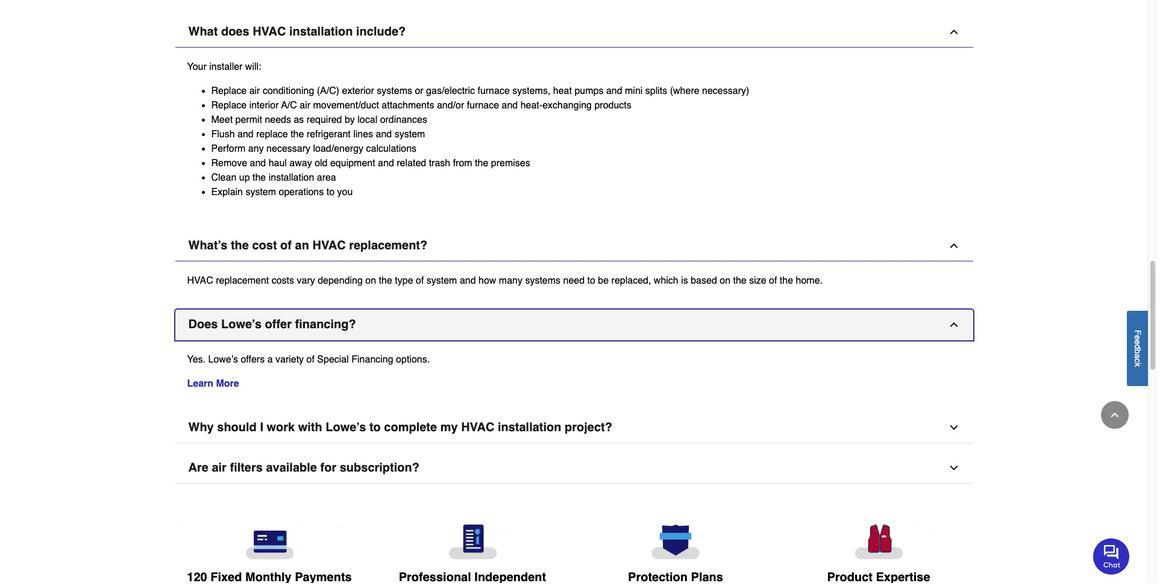 Task type: vqa. For each thing, say whether or not it's contained in the screenshot.
installer
yes



Task type: locate. For each thing, give the bounding box(es) containing it.
what's the cost of an hvac replacement?
[[188, 239, 428, 253]]

any
[[248, 143, 264, 154]]

be
[[598, 275, 609, 286]]

on right depending
[[366, 275, 376, 286]]

movement/duct
[[313, 100, 379, 111]]

2 on from the left
[[720, 275, 731, 286]]

b
[[1133, 349, 1143, 354]]

lowe's inside does lowe's offer financing? button
[[221, 318, 262, 332]]

how
[[479, 275, 496, 286]]

replace
[[256, 129, 288, 140]]

0 horizontal spatial on
[[366, 275, 376, 286]]

1 vertical spatial systems
[[525, 275, 561, 286]]

to
[[327, 187, 335, 198], [587, 275, 596, 286], [369, 421, 381, 435]]

replacement?
[[349, 239, 428, 253]]

replace
[[211, 86, 247, 96], [211, 100, 247, 111]]

1 vertical spatial replace
[[211, 100, 247, 111]]

lowe's for does
[[221, 318, 262, 332]]

calculations
[[366, 143, 417, 154]]

a right offers
[[267, 354, 273, 365]]

2 horizontal spatial system
[[427, 275, 457, 286]]

a up "k"
[[1133, 354, 1143, 359]]

furnace left systems,
[[478, 86, 510, 96]]

of
[[280, 239, 292, 253], [416, 275, 424, 286], [769, 275, 777, 286], [307, 354, 315, 365]]

meet
[[211, 115, 233, 125]]

remove
[[211, 158, 247, 169]]

scroll to top element
[[1101, 401, 1129, 429]]

e
[[1133, 335, 1143, 340], [1133, 340, 1143, 344]]

and up products
[[606, 86, 622, 96]]

f e e d b a c k
[[1133, 330, 1143, 367]]

0 vertical spatial replace
[[211, 86, 247, 96]]

0 horizontal spatial air
[[212, 461, 227, 475]]

the right from
[[475, 158, 488, 169]]

the left "cost"
[[231, 239, 249, 253]]

2 vertical spatial system
[[427, 275, 457, 286]]

hvac right an
[[313, 239, 346, 253]]

replace air conditioning (a/c) exterior systems or gas/electric furnace systems, heat pumps and mini splits (where necessary) replace interior a/c air movement/duct attachments and/or furnace and heat-exchanging products meet permit needs as required by local ordinances flush and replace the refrigerant lines and system perform any necessary load/energy calculations remove and haul away old equipment and related trash from the premises clean up the installation area explain system operations to you
[[211, 86, 749, 198]]

0 vertical spatial air
[[249, 86, 260, 96]]

installation down away
[[269, 172, 314, 183]]

what's
[[188, 239, 227, 253]]

air
[[249, 86, 260, 96], [300, 100, 310, 111], [212, 461, 227, 475]]

financing?
[[295, 318, 356, 332]]

for
[[320, 461, 336, 475]]

to left complete
[[369, 421, 381, 435]]

0 horizontal spatial to
[[327, 187, 335, 198]]

yes.
[[187, 354, 206, 365]]

include?
[[356, 25, 406, 39]]

haul
[[269, 158, 287, 169]]

2 vertical spatial to
[[369, 421, 381, 435]]

on
[[366, 275, 376, 286], [720, 275, 731, 286]]

d
[[1133, 344, 1143, 349]]

what does hvac installation include? button
[[175, 17, 973, 48]]

2 horizontal spatial to
[[587, 275, 596, 286]]

chevron up image inside does lowe's offer financing? button
[[948, 319, 960, 331]]

0 vertical spatial to
[[327, 187, 335, 198]]

chevron up image
[[948, 26, 960, 38], [948, 319, 960, 331], [1109, 409, 1121, 421]]

and left "heat-"
[[502, 100, 518, 111]]

2 vertical spatial installation
[[498, 421, 561, 435]]

complete
[[384, 421, 437, 435]]

systems inside replace air conditioning (a/c) exterior systems or gas/electric furnace systems, heat pumps and mini splits (where necessary) replace interior a/c air movement/duct attachments and/or furnace and heat-exchanging products meet permit needs as required by local ordinances flush and replace the refrigerant lines and system perform any necessary load/energy calculations remove and haul away old equipment and related trash from the premises clean up the installation area explain system operations to you
[[377, 86, 412, 96]]

learn more
[[187, 379, 239, 389]]

systems up attachments
[[377, 86, 412, 96]]

installer
[[209, 61, 243, 72]]

depending
[[318, 275, 363, 286]]

necessary
[[266, 143, 310, 154]]

the
[[291, 129, 304, 140], [475, 158, 488, 169], [253, 172, 266, 183], [231, 239, 249, 253], [379, 275, 392, 286], [733, 275, 747, 286], [780, 275, 793, 286]]

trash
[[429, 158, 450, 169]]

1 vertical spatial to
[[587, 275, 596, 286]]

lowe's up "more"
[[208, 354, 238, 365]]

1 on from the left
[[366, 275, 376, 286]]

to inside button
[[369, 421, 381, 435]]

(a/c)
[[317, 86, 339, 96]]

financing options.
[[352, 354, 430, 365]]

chevron down image
[[948, 422, 960, 434]]

old
[[315, 158, 328, 169]]

lowe's inside why should i work with lowe's to complete my hvac installation project? button
[[326, 421, 366, 435]]

or
[[415, 86, 424, 96]]

(where
[[670, 86, 700, 96]]

chevron up image for does lowe's offer financing?
[[948, 319, 960, 331]]

1 vertical spatial furnace
[[467, 100, 499, 111]]

why
[[188, 421, 214, 435]]

furnace right and/or
[[467, 100, 499, 111]]

subscription?
[[340, 461, 420, 475]]

air up as
[[300, 100, 310, 111]]

0 vertical spatial system
[[395, 129, 425, 140]]

2 vertical spatial lowe's
[[326, 421, 366, 435]]

0 vertical spatial chevron up image
[[948, 26, 960, 38]]

load/energy
[[313, 143, 364, 154]]

1 vertical spatial chevron up image
[[948, 319, 960, 331]]

hvac right my at left bottom
[[461, 421, 495, 435]]

replace up 'meet'
[[211, 100, 247, 111]]

e up d in the bottom of the page
[[1133, 335, 1143, 340]]

what
[[188, 25, 218, 39]]

air inside button
[[212, 461, 227, 475]]

the left size
[[733, 275, 747, 286]]

air right the are
[[212, 461, 227, 475]]

of left an
[[280, 239, 292, 253]]

related
[[397, 158, 426, 169]]

replace down installer
[[211, 86, 247, 96]]

of inside what's the cost of an hvac replacement? button
[[280, 239, 292, 253]]

the inside button
[[231, 239, 249, 253]]

system down 'ordinances'
[[395, 129, 425, 140]]

systems,
[[513, 86, 551, 96]]

1 vertical spatial lowe's
[[208, 354, 238, 365]]

and left how at the left top of page
[[460, 275, 476, 286]]

installation up (a/c)
[[289, 25, 353, 39]]

e up "b"
[[1133, 340, 1143, 344]]

system right type at the top
[[427, 275, 457, 286]]

gas/electric
[[426, 86, 475, 96]]

2 vertical spatial chevron up image
[[1109, 409, 1121, 421]]

offers
[[241, 354, 265, 365]]

c
[[1133, 359, 1143, 363]]

chevron up image inside what does hvac installation include? button
[[948, 26, 960, 38]]

0 vertical spatial installation
[[289, 25, 353, 39]]

2 horizontal spatial air
[[300, 100, 310, 111]]

does lowe's offer financing?
[[188, 318, 356, 332]]

lowe's left offer
[[221, 318, 262, 332]]

0 horizontal spatial system
[[246, 187, 276, 198]]

necessary)
[[702, 86, 749, 96]]

0 horizontal spatial systems
[[377, 86, 412, 96]]

and up calculations at the top left of page
[[376, 129, 392, 140]]

refrigerant
[[307, 129, 351, 140]]

0 vertical spatial systems
[[377, 86, 412, 96]]

conditioning
[[263, 86, 314, 96]]

1 horizontal spatial a
[[1133, 354, 1143, 359]]

2 vertical spatial air
[[212, 461, 227, 475]]

required
[[307, 115, 342, 125]]

up
[[239, 172, 250, 183]]

equipment
[[330, 158, 375, 169]]

0 vertical spatial lowe's
[[221, 318, 262, 332]]

lowe's right with
[[326, 421, 366, 435]]

furnace
[[478, 86, 510, 96], [467, 100, 499, 111]]

to inside replace air conditioning (a/c) exterior systems or gas/electric furnace systems, heat pumps and mini splits (where necessary) replace interior a/c air movement/duct attachments and/or furnace and heat-exchanging products meet permit needs as required by local ordinances flush and replace the refrigerant lines and system perform any necessary load/energy calculations remove and haul away old equipment and related trash from the premises clean up the installation area explain system operations to you
[[327, 187, 335, 198]]

1 horizontal spatial air
[[249, 86, 260, 96]]

1 horizontal spatial system
[[395, 129, 425, 140]]

lowe's
[[221, 318, 262, 332], [208, 354, 238, 365], [326, 421, 366, 435]]

hvac replacement costs vary depending on the type of system and how many systems need to be replaced, which is based on the size of the home.
[[187, 275, 823, 286]]

air up interior
[[249, 86, 260, 96]]

away
[[290, 158, 312, 169]]

to left be
[[587, 275, 596, 286]]

exterior
[[342, 86, 374, 96]]

chevron up image for what does hvac installation include?
[[948, 26, 960, 38]]

you
[[337, 187, 353, 198]]

with
[[298, 421, 322, 435]]

0 vertical spatial furnace
[[478, 86, 510, 96]]

to left you
[[327, 187, 335, 198]]

hvac
[[253, 25, 286, 39], [313, 239, 346, 253], [187, 275, 213, 286], [461, 421, 495, 435]]

installation left 'project?'
[[498, 421, 561, 435]]

system
[[395, 129, 425, 140], [246, 187, 276, 198], [427, 275, 457, 286]]

products
[[595, 100, 632, 111]]

system down "up"
[[246, 187, 276, 198]]

1 horizontal spatial on
[[720, 275, 731, 286]]

type
[[395, 275, 413, 286]]

systems left need
[[525, 275, 561, 286]]

installation inside button
[[289, 25, 353, 39]]

interior
[[249, 100, 279, 111]]

replaced,
[[612, 275, 651, 286]]

1 vertical spatial installation
[[269, 172, 314, 183]]

are
[[188, 461, 208, 475]]

1 horizontal spatial to
[[369, 421, 381, 435]]

a dark blue background check icon. image
[[381, 525, 565, 560]]

chevron down image
[[948, 462, 960, 474]]

on right based
[[720, 275, 731, 286]]

systems
[[377, 86, 412, 96], [525, 275, 561, 286]]



Task type: describe. For each thing, give the bounding box(es) containing it.
splits
[[645, 86, 667, 96]]

work
[[267, 421, 295, 435]]

need
[[563, 275, 585, 286]]

is
[[681, 275, 688, 286]]

offer
[[265, 318, 292, 332]]

chevron up image
[[948, 240, 960, 252]]

attachments
[[382, 100, 434, 111]]

0 horizontal spatial a
[[267, 354, 273, 365]]

vary
[[297, 275, 315, 286]]

a dark blue credit card icon. image
[[178, 525, 361, 560]]

available
[[266, 461, 317, 475]]

permit
[[235, 115, 262, 125]]

and/or
[[437, 100, 464, 111]]

should
[[217, 421, 257, 435]]

2 e from the top
[[1133, 340, 1143, 344]]

of right type at the top
[[416, 275, 424, 286]]

from
[[453, 158, 472, 169]]

why should i work with lowe's to complete my hvac installation project? button
[[175, 413, 973, 444]]

home.
[[796, 275, 823, 286]]

many
[[499, 275, 523, 286]]

operations
[[279, 187, 324, 198]]

explain
[[211, 187, 243, 198]]

as
[[294, 115, 304, 125]]

clean
[[211, 172, 236, 183]]

the left type at the top
[[379, 275, 392, 286]]

yes. lowe's offers a variety of special financing options.
[[187, 354, 430, 365]]

hvac down what's
[[187, 275, 213, 286]]

the down as
[[291, 129, 304, 140]]

what's the cost of an hvac replacement? button
[[175, 231, 973, 262]]

by
[[345, 115, 355, 125]]

exchanging
[[543, 100, 592, 111]]

and down calculations at the top left of page
[[378, 158, 394, 169]]

of right variety
[[307, 354, 315, 365]]

a inside button
[[1133, 354, 1143, 359]]

lowe's for yes.
[[208, 354, 238, 365]]

of right size
[[769, 275, 777, 286]]

chevron up image inside scroll to top element
[[1109, 409, 1121, 421]]

premises
[[491, 158, 530, 169]]

your installer will:
[[187, 61, 261, 72]]

needs
[[265, 115, 291, 125]]

heat
[[553, 86, 572, 96]]

ordinances
[[380, 115, 427, 125]]

1 vertical spatial air
[[300, 100, 310, 111]]

a blue badge icon. image
[[584, 525, 768, 560]]

1 horizontal spatial systems
[[525, 275, 561, 286]]

air for conditioning
[[249, 86, 260, 96]]

size
[[749, 275, 767, 286]]

installation inside button
[[498, 421, 561, 435]]

1 e from the top
[[1133, 335, 1143, 340]]

which
[[654, 275, 679, 286]]

replacement
[[216, 275, 269, 286]]

what does hvac installation include?
[[188, 25, 406, 39]]

local
[[358, 115, 377, 125]]

variety
[[275, 354, 304, 365]]

a lowe's red vest icon. image
[[787, 525, 971, 560]]

f
[[1133, 330, 1143, 335]]

1 vertical spatial system
[[246, 187, 276, 198]]

mini
[[625, 86, 643, 96]]

costs
[[272, 275, 294, 286]]

2 replace from the top
[[211, 100, 247, 111]]

air for filters
[[212, 461, 227, 475]]

your
[[187, 61, 207, 72]]

are air filters available for subscription?
[[188, 461, 420, 475]]

my
[[440, 421, 458, 435]]

learn more link
[[187, 379, 239, 389]]

cost
[[252, 239, 277, 253]]

why should i work with lowe's to complete my hvac installation project?
[[188, 421, 612, 435]]

f e e d b a c k button
[[1127, 311, 1148, 386]]

1 replace from the top
[[211, 86, 247, 96]]

a/c
[[281, 100, 297, 111]]

does
[[221, 25, 249, 39]]

chat invite button image
[[1093, 538, 1130, 575]]

are air filters available for subscription? button
[[175, 453, 973, 484]]

does
[[188, 318, 218, 332]]

and down any
[[250, 158, 266, 169]]

installation inside replace air conditioning (a/c) exterior systems or gas/electric furnace systems, heat pumps and mini splits (where necessary) replace interior a/c air movement/duct attachments and/or furnace and heat-exchanging products meet permit needs as required by local ordinances flush and replace the refrigerant lines and system perform any necessary load/energy calculations remove and haul away old equipment and related trash from the premises clean up the installation area explain system operations to you
[[269, 172, 314, 183]]

and down permit at the left top
[[238, 129, 254, 140]]

i
[[260, 421, 263, 435]]

an
[[295, 239, 309, 253]]

the left the home.
[[780, 275, 793, 286]]

based
[[691, 275, 717, 286]]

the right "up"
[[253, 172, 266, 183]]

special
[[317, 354, 349, 365]]

hvac inside button
[[461, 421, 495, 435]]

area
[[317, 172, 336, 183]]

more
[[216, 379, 239, 389]]

will:
[[245, 61, 261, 72]]

hvac right 'does' at the top left
[[253, 25, 286, 39]]

k
[[1133, 363, 1143, 367]]

perform
[[211, 143, 246, 154]]

flush
[[211, 129, 235, 140]]

filters
[[230, 461, 263, 475]]

does lowe's offer financing? button
[[175, 310, 973, 341]]



